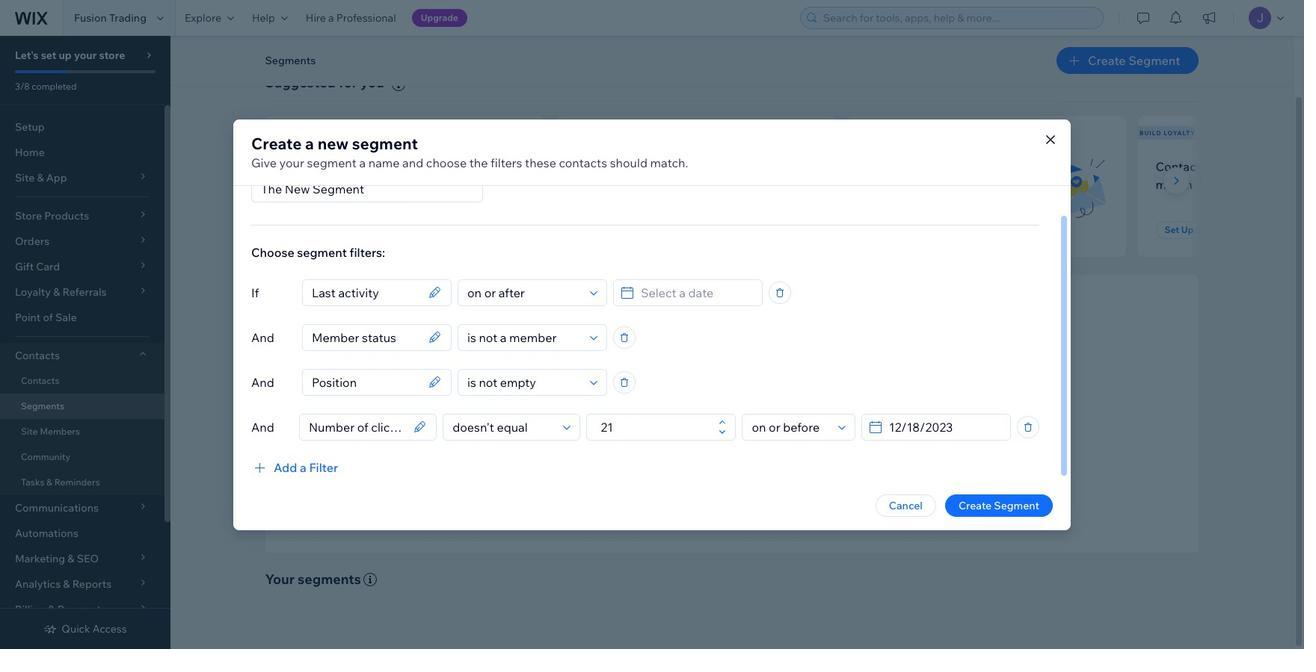Task type: describe. For each thing, give the bounding box(es) containing it.
haven't
[[574, 177, 615, 192]]

send
[[583, 443, 609, 457]]

site members
[[21, 426, 80, 437]]

match.
[[650, 155, 688, 170]]

set up segment button for made
[[574, 221, 662, 239]]

0 vertical spatial subscribers
[[286, 129, 337, 137]]

who for your
[[363, 159, 386, 174]]

set up segment for subscribed
[[292, 224, 362, 236]]

potential customers who haven't made a purchase yet
[[574, 159, 734, 192]]

contacts for the 'contacts' popup button
[[15, 349, 60, 363]]

add a filter
[[274, 460, 338, 475]]

completed
[[32, 81, 77, 92]]

active
[[865, 159, 901, 174]]

contacts button
[[0, 343, 165, 369]]

quick access
[[62, 623, 127, 636]]

who inside active email subscribers who clicked on your campaign
[[1005, 159, 1029, 174]]

site
[[21, 426, 38, 437]]

loyalty
[[1164, 129, 1196, 137]]

sales
[[800, 443, 824, 457]]

&
[[46, 477, 52, 488]]

contacts inside new contacts who recently subscribed to your mailing list
[[311, 159, 360, 174]]

new subscribers
[[267, 129, 337, 137]]

set for new contacts who recently subscribed to your mailing list
[[292, 224, 307, 236]]

create inside create a new segment give your segment a name and choose the filters these contacts should match.
[[251, 133, 302, 153]]

set up segment for clicked
[[874, 224, 944, 236]]

your segments
[[265, 571, 361, 588]]

should
[[610, 155, 648, 170]]

who for purchase
[[689, 159, 713, 174]]

build
[[847, 443, 872, 457]]

subscribed
[[283, 177, 346, 192]]

a left new
[[305, 133, 314, 153]]

0 vertical spatial segment
[[352, 133, 418, 153]]

choose segment filters:
[[251, 245, 385, 260]]

contacts with a birthday th
[[1156, 159, 1304, 192]]

quick
[[62, 623, 90, 636]]

point
[[15, 311, 41, 325]]

a inside potential customers who haven't made a purchase yet
[[652, 177, 659, 192]]

up
[[59, 49, 72, 62]]

explore
[[185, 11, 221, 25]]

on
[[907, 177, 922, 192]]

1 and from the top
[[251, 330, 274, 345]]

with
[[1210, 159, 1234, 174]]

set up segment button for subscribed
[[283, 221, 371, 239]]

drive
[[773, 443, 797, 457]]

specific
[[618, 423, 656, 437]]

a inside add a filter button
[[300, 460, 306, 475]]

mailing
[[391, 177, 432, 192]]

customers
[[627, 159, 686, 174]]

you
[[360, 74, 384, 91]]

contacts inside create a new segment give your segment a name and choose the filters these contacts should match.
[[559, 155, 607, 170]]

set
[[41, 49, 56, 62]]

1 vertical spatial select an option field
[[747, 415, 834, 440]]

the inside reach the right target audience create specific groups of contacts that update automatically send personalized email campaigns to drive sales and build trust
[[674, 401, 695, 418]]

purchase
[[661, 177, 714, 192]]

active email subscribers who clicked on your campaign
[[865, 159, 1029, 192]]

set for active email subscribers who clicked on your campaign
[[874, 224, 889, 236]]

12/18/2023 field
[[885, 415, 1006, 440]]

update
[[774, 423, 809, 437]]

the inside create a new segment give your segment a name and choose the filters these contacts should match.
[[469, 155, 488, 170]]

let's
[[15, 49, 39, 62]]

4 set from the left
[[1165, 224, 1179, 236]]

if
[[251, 285, 259, 300]]

target
[[732, 401, 771, 418]]

trading
[[109, 11, 147, 25]]

campaigns
[[705, 443, 758, 457]]

4 up from the left
[[1181, 224, 1194, 236]]

new
[[318, 133, 349, 153]]

subscribers inside active email subscribers who clicked on your campaign
[[937, 159, 1002, 174]]

site members link
[[0, 420, 165, 445]]

cancel
[[889, 499, 923, 513]]

potential
[[574, 159, 624, 174]]

build loyalty
[[1140, 129, 1196, 137]]

tasks & reminders link
[[0, 470, 165, 496]]

setup
[[15, 120, 45, 134]]

4 set up segment button from the left
[[1156, 221, 1244, 239]]

to inside new contacts who recently subscribed to your mailing list
[[349, 177, 360, 192]]

fusion
[[74, 11, 107, 25]]

fusion trading
[[74, 11, 147, 25]]

cancel button
[[876, 495, 936, 517]]

professional
[[336, 11, 396, 25]]

upgrade
[[421, 12, 458, 23]]

build
[[1140, 129, 1162, 137]]

your inside "sidebar" element
[[74, 49, 97, 62]]

segments for segments link
[[21, 401, 64, 412]]

3 and from the top
[[251, 420, 274, 435]]

recently
[[389, 159, 435, 174]]

choose
[[251, 245, 294, 260]]

new for new contacts who recently subscribed to your mailing list
[[283, 159, 308, 174]]

hire
[[306, 11, 326, 25]]

your inside active email subscribers who clicked on your campaign
[[924, 177, 950, 192]]

help
[[252, 11, 275, 25]]

clicked
[[865, 177, 905, 192]]

setup link
[[0, 114, 165, 140]]

a inside hire a professional link
[[328, 11, 334, 25]]

Select a date field
[[636, 280, 758, 305]]

point of sale link
[[0, 305, 165, 331]]

1 vertical spatial choose a condition field
[[463, 370, 586, 395]]

your inside create a new segment give your segment a name and choose the filters these contacts should match.
[[279, 155, 304, 170]]

community link
[[0, 445, 165, 470]]

home
[[15, 146, 45, 159]]

segments link
[[0, 394, 165, 420]]

2 and from the top
[[251, 375, 274, 390]]

point of sale
[[15, 311, 77, 325]]

made
[[618, 177, 650, 192]]

hire a professional
[[306, 11, 396, 25]]

hire a professional link
[[297, 0, 405, 36]]

create a new segment give your segment a name and choose the filters these contacts should match.
[[251, 133, 688, 170]]

3/8 completed
[[15, 81, 77, 92]]

tasks & reminders
[[21, 477, 100, 488]]

of inside "sidebar" element
[[43, 311, 53, 325]]



Task type: vqa. For each thing, say whether or not it's contained in the screenshot.
4th Set Up Segment from the right
yes



Task type: locate. For each thing, give the bounding box(es) containing it.
0 vertical spatial and
[[251, 330, 274, 345]]

1 set from the left
[[292, 224, 307, 236]]

1 vertical spatial the
[[674, 401, 695, 418]]

contacts down loyalty
[[1156, 159, 1207, 174]]

your inside new contacts who recently subscribed to your mailing list
[[363, 177, 388, 192]]

0 horizontal spatial of
[[43, 311, 53, 325]]

who up purchase
[[689, 159, 713, 174]]

1 horizontal spatial the
[[674, 401, 695, 418]]

set up segment down on on the right of page
[[874, 224, 944, 236]]

up down contacts with a birthday th
[[1181, 224, 1194, 236]]

set up segment button up choose segment filters:
[[283, 221, 371, 239]]

None field
[[307, 280, 424, 305], [307, 325, 424, 350], [307, 370, 424, 395], [304, 415, 409, 440], [307, 280, 424, 305], [307, 325, 424, 350], [307, 370, 424, 395], [304, 415, 409, 440]]

2 set up segment from the left
[[583, 224, 653, 236]]

1 horizontal spatial and
[[827, 443, 845, 457]]

1 vertical spatial email
[[676, 443, 702, 457]]

0 vertical spatial segments
[[265, 54, 316, 67]]

these
[[525, 155, 556, 170]]

a down customers
[[652, 177, 659, 192]]

reach
[[632, 401, 671, 418]]

automatically
[[811, 423, 877, 437]]

email inside active email subscribers who clicked on your campaign
[[903, 159, 934, 174]]

1 vertical spatial create segment
[[959, 499, 1039, 513]]

3 up from the left
[[891, 224, 903, 236]]

0 vertical spatial create segment button
[[1057, 47, 1198, 74]]

subscribers up campaign
[[937, 159, 1002, 174]]

segment
[[1129, 53, 1180, 68], [323, 224, 362, 236], [614, 224, 653, 236], [905, 224, 944, 236], [1196, 224, 1235, 236], [994, 499, 1039, 513]]

and inside reach the right target audience create specific groups of contacts that update automatically send personalized email campaigns to drive sales and build trust
[[827, 443, 845, 457]]

let's set up your store
[[15, 49, 125, 62]]

new up give
[[267, 129, 284, 137]]

suggested
[[265, 74, 336, 91]]

1 vertical spatial new
[[283, 159, 308, 174]]

who up campaign
[[1005, 159, 1029, 174]]

set
[[292, 224, 307, 236], [583, 224, 598, 236], [874, 224, 889, 236], [1165, 224, 1179, 236]]

and
[[251, 330, 274, 345], [251, 375, 274, 390], [251, 420, 274, 435]]

0 vertical spatial the
[[469, 155, 488, 170]]

new up the subscribed
[[283, 159, 308, 174]]

home link
[[0, 140, 165, 165]]

0 vertical spatial create segment
[[1088, 53, 1180, 68]]

create inside reach the right target audience create specific groups of contacts that update automatically send personalized email campaigns to drive sales and build trust
[[583, 423, 616, 437]]

up down clicked
[[891, 224, 903, 236]]

set up segment down made
[[583, 224, 653, 236]]

Choose a condition field
[[463, 280, 586, 305], [463, 370, 586, 395], [448, 415, 559, 440]]

new
[[267, 129, 284, 137], [283, 159, 308, 174]]

the left filters
[[469, 155, 488, 170]]

2 vertical spatial segment
[[297, 245, 347, 260]]

2 up from the left
[[600, 224, 612, 236]]

contacts down the 'contacts' popup button
[[21, 375, 59, 387]]

1 horizontal spatial to
[[760, 443, 770, 457]]

and inside create a new segment give your segment a name and choose the filters these contacts should match.
[[402, 155, 423, 170]]

0 vertical spatial contacts
[[1156, 159, 1207, 174]]

1 set up segment from the left
[[292, 224, 362, 236]]

0 vertical spatial email
[[903, 159, 934, 174]]

that
[[752, 423, 772, 437]]

0 vertical spatial of
[[43, 311, 53, 325]]

segments inside "sidebar" element
[[21, 401, 64, 412]]

segments inside button
[[265, 54, 316, 67]]

2 vertical spatial contacts
[[21, 375, 59, 387]]

4 set up segment from the left
[[1165, 224, 1235, 236]]

who inside new contacts who recently subscribed to your mailing list
[[363, 159, 386, 174]]

set up segment button down on on the right of page
[[865, 221, 953, 239]]

store
[[99, 49, 125, 62]]

segment
[[352, 133, 418, 153], [307, 155, 357, 170], [297, 245, 347, 260]]

up
[[309, 224, 321, 236], [600, 224, 612, 236], [891, 224, 903, 236], [1181, 224, 1194, 236]]

reminders
[[54, 477, 100, 488]]

2 set from the left
[[583, 224, 598, 236]]

Enter a number text field
[[596, 415, 715, 440]]

0 vertical spatial to
[[349, 177, 360, 192]]

and
[[402, 155, 423, 170], [827, 443, 845, 457]]

1 horizontal spatial subscribers
[[937, 159, 1002, 174]]

0 vertical spatial select an option field
[[463, 325, 586, 350]]

1 horizontal spatial email
[[903, 159, 934, 174]]

0 vertical spatial new
[[267, 129, 284, 137]]

th
[[1296, 159, 1304, 174]]

access
[[93, 623, 127, 636]]

segments up site members in the bottom left of the page
[[21, 401, 64, 412]]

the up groups
[[674, 401, 695, 418]]

to right the subscribed
[[349, 177, 360, 192]]

for
[[339, 74, 357, 91]]

community
[[21, 452, 70, 463]]

your right give
[[279, 155, 304, 170]]

segments for segments button
[[265, 54, 316, 67]]

0 vertical spatial and
[[402, 155, 423, 170]]

3 set up segment from the left
[[874, 224, 944, 236]]

1 vertical spatial and
[[251, 375, 274, 390]]

right
[[698, 401, 729, 418]]

and up mailing
[[402, 155, 423, 170]]

1 up from the left
[[309, 224, 321, 236]]

upgrade button
[[412, 9, 467, 27]]

set up segment up choose segment filters:
[[292, 224, 362, 236]]

email up on on the right of page
[[903, 159, 934, 174]]

contacts
[[1156, 159, 1207, 174], [15, 349, 60, 363], [21, 375, 59, 387]]

1 vertical spatial subscribers
[[937, 159, 1002, 174]]

email down groups
[[676, 443, 702, 457]]

1 vertical spatial create segment button
[[945, 495, 1053, 517]]

contacts inside reach the right target audience create specific groups of contacts that update automatically send personalized email campaigns to drive sales and build trust
[[707, 423, 750, 437]]

2 set up segment button from the left
[[574, 221, 662, 239]]

up for made
[[600, 224, 612, 236]]

choose
[[426, 155, 467, 170]]

of inside reach the right target audience create specific groups of contacts that update automatically send personalized email campaigns to drive sales and build trust
[[695, 423, 705, 437]]

up down "haven't"
[[600, 224, 612, 236]]

contacts inside popup button
[[15, 349, 60, 363]]

1 vertical spatial of
[[695, 423, 705, 437]]

contacts up "haven't"
[[559, 155, 607, 170]]

filter
[[309, 460, 338, 475]]

who up e.g., returning customers field
[[363, 159, 386, 174]]

set up segment down contacts with a birthday th
[[1165, 224, 1235, 236]]

1 set up segment button from the left
[[283, 221, 371, 239]]

0 horizontal spatial who
[[363, 159, 386, 174]]

2 vertical spatial choose a condition field
[[448, 415, 559, 440]]

0 horizontal spatial the
[[469, 155, 488, 170]]

segment down new
[[307, 155, 357, 170]]

Search for tools, apps, help & more... field
[[819, 7, 1099, 28]]

create segment button
[[1057, 47, 1198, 74], [945, 495, 1053, 517]]

create segment button for segments
[[1057, 47, 1198, 74]]

up for subscribed
[[309, 224, 321, 236]]

1 horizontal spatial contacts
[[559, 155, 607, 170]]

yet
[[716, 177, 734, 192]]

1 horizontal spatial of
[[695, 423, 705, 437]]

0 horizontal spatial contacts
[[311, 159, 360, 174]]

contacts link
[[0, 369, 165, 394]]

0 horizontal spatial select an option field
[[463, 325, 586, 350]]

0 horizontal spatial and
[[402, 155, 423, 170]]

contacts for contacts link
[[21, 375, 59, 387]]

list
[[435, 177, 452, 192]]

quick access button
[[44, 623, 127, 636]]

add a filter button
[[251, 459, 338, 477]]

create segment
[[1088, 53, 1180, 68], [959, 499, 1039, 513]]

up for clicked
[[891, 224, 903, 236]]

your right on on the right of page
[[924, 177, 950, 192]]

0 horizontal spatial to
[[349, 177, 360, 192]]

a right add
[[300, 460, 306, 475]]

1 horizontal spatial create segment
[[1088, 53, 1180, 68]]

a right with
[[1237, 159, 1243, 174]]

2 horizontal spatial who
[[1005, 159, 1029, 174]]

up up choose segment filters:
[[309, 224, 321, 236]]

subscribers
[[286, 129, 337, 137], [937, 159, 1002, 174]]

segments up suggested
[[265, 54, 316, 67]]

help button
[[243, 0, 297, 36]]

0 horizontal spatial create segment
[[959, 499, 1039, 513]]

segment up name
[[352, 133, 418, 153]]

1 vertical spatial segment
[[307, 155, 357, 170]]

contacts down point of sale
[[15, 349, 60, 363]]

1 vertical spatial and
[[827, 443, 845, 457]]

filters:
[[350, 245, 385, 260]]

trust
[[874, 443, 897, 457]]

0 vertical spatial choose a condition field
[[463, 280, 586, 305]]

birthday
[[1246, 159, 1294, 174]]

subscribers down suggested
[[286, 129, 337, 137]]

2 vertical spatial and
[[251, 420, 274, 435]]

to inside reach the right target audience create specific groups of contacts that update automatically send personalized email campaigns to drive sales and build trust
[[760, 443, 770, 457]]

segments button
[[258, 49, 323, 72]]

add
[[274, 460, 297, 475]]

audience
[[774, 401, 832, 418]]

e.g., Returning Customers field
[[257, 176, 478, 202]]

contacts inside contacts with a birthday th
[[1156, 159, 1207, 174]]

set up segment
[[292, 224, 362, 236], [583, 224, 653, 236], [874, 224, 944, 236], [1165, 224, 1235, 236]]

contacts
[[559, 155, 607, 170], [311, 159, 360, 174], [707, 423, 750, 437]]

0 horizontal spatial email
[[676, 443, 702, 457]]

who
[[363, 159, 386, 174], [689, 159, 713, 174], [1005, 159, 1029, 174]]

segments
[[298, 571, 361, 588]]

set up segment button down contacts with a birthday th
[[1156, 221, 1244, 239]]

0 horizontal spatial segments
[[21, 401, 64, 412]]

campaign
[[952, 177, 1008, 192]]

2 who from the left
[[689, 159, 713, 174]]

create segment button for cancel
[[945, 495, 1053, 517]]

1 horizontal spatial segments
[[265, 54, 316, 67]]

3 set from the left
[[874, 224, 889, 236]]

1 vertical spatial contacts
[[15, 349, 60, 363]]

a left name
[[359, 155, 366, 170]]

new for new subscribers
[[267, 129, 284, 137]]

2 horizontal spatial contacts
[[707, 423, 750, 437]]

set up segment button down made
[[574, 221, 662, 239]]

1 vertical spatial segments
[[21, 401, 64, 412]]

sidebar element
[[0, 36, 171, 650]]

groups
[[658, 423, 693, 437]]

personalized
[[611, 443, 674, 457]]

set up segment button for clicked
[[865, 221, 953, 239]]

0 horizontal spatial subscribers
[[286, 129, 337, 137]]

a right 'hire'
[[328, 11, 334, 25]]

Select an option field
[[463, 325, 586, 350], [747, 415, 834, 440]]

your down name
[[363, 177, 388, 192]]

1 vertical spatial to
[[760, 443, 770, 457]]

and down automatically
[[827, 443, 845, 457]]

new contacts who recently subscribed to your mailing list
[[283, 159, 452, 192]]

tasks
[[21, 477, 44, 488]]

your right up
[[74, 49, 97, 62]]

contacts down new
[[311, 159, 360, 174]]

email inside reach the right target audience create specific groups of contacts that update automatically send personalized email campaigns to drive sales and build trust
[[676, 443, 702, 457]]

who inside potential customers who haven't made a purchase yet
[[689, 159, 713, 174]]

3 set up segment button from the left
[[865, 221, 953, 239]]

list containing new contacts who recently subscribed to your mailing list
[[262, 116, 1304, 257]]

contacts up campaigns
[[707, 423, 750, 437]]

a inside contacts with a birthday th
[[1237, 159, 1243, 174]]

set up segment button
[[283, 221, 371, 239], [574, 221, 662, 239], [865, 221, 953, 239], [1156, 221, 1244, 239]]

suggested for you
[[265, 74, 384, 91]]

of down right
[[695, 423, 705, 437]]

to left drive at the right
[[760, 443, 770, 457]]

set up segment for made
[[583, 224, 653, 236]]

1 horizontal spatial who
[[689, 159, 713, 174]]

new inside new contacts who recently subscribed to your mailing list
[[283, 159, 308, 174]]

1 who from the left
[[363, 159, 386, 174]]

sale
[[55, 311, 77, 325]]

segment left filters:
[[297, 245, 347, 260]]

automations
[[15, 527, 78, 541]]

your
[[265, 571, 295, 588]]

of left sale
[[43, 311, 53, 325]]

1 horizontal spatial create segment button
[[1057, 47, 1198, 74]]

1 horizontal spatial select an option field
[[747, 415, 834, 440]]

reach the right target audience create specific groups of contacts that update automatically send personalized email campaigns to drive sales and build trust
[[583, 401, 897, 457]]

0 horizontal spatial create segment button
[[945, 495, 1053, 517]]

3 who from the left
[[1005, 159, 1029, 174]]

list
[[262, 116, 1304, 257]]

set for potential customers who haven't made a purchase yet
[[583, 224, 598, 236]]

3/8
[[15, 81, 30, 92]]



